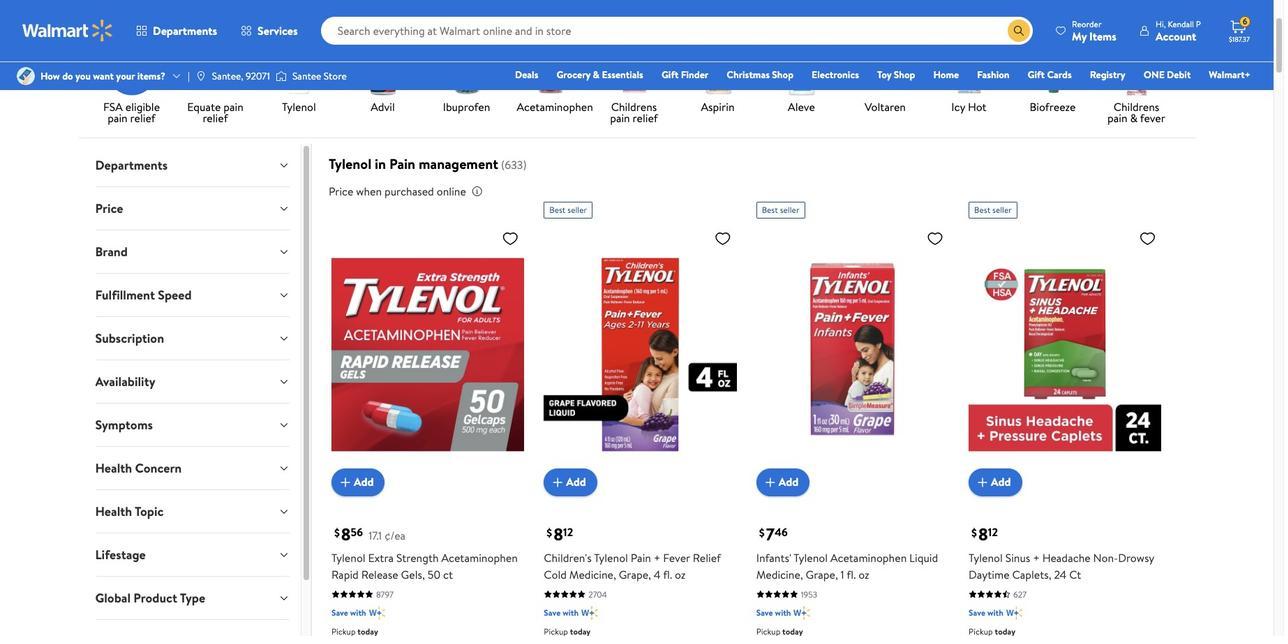 Task type: describe. For each thing, give the bounding box(es) containing it.
ibuprofen link
[[430, 45, 503, 115]]

tylenol sinus + headache non-drowsy daytime caplets, 24 ct
[[969, 550, 1155, 582]]

tylenol in pain management (633)
[[329, 154, 527, 173]]

my
[[1072, 28, 1087, 44]]

add to cart image for infants' tylenol acetaminophen liquid medicine, grape, 1 fl. oz
[[762, 474, 779, 491]]

gift for gift finder
[[662, 68, 679, 82]]

deals link
[[509, 67, 545, 82]]

tylenol inside children's tylenol pain + fever relief cold medicine, grape, 4 fl. oz
[[594, 550, 628, 565]]

management
[[419, 154, 498, 173]]

daytime
[[969, 567, 1010, 582]]

acetaminophen inside $ 8 56 17.1 ¢/ea tylenol extra strength acetaminophen rapid release gels, 50 ct
[[442, 550, 518, 565]]

6 $187.37
[[1230, 16, 1250, 44]]

fashion
[[978, 68, 1010, 82]]

walmart plus image for 7
[[794, 606, 811, 620]]

electronics link
[[806, 67, 866, 82]]

add for infants'
[[779, 474, 799, 490]]

save for infants' tylenol acetaminophen liquid medicine, grape, 1 fl. oz
[[757, 607, 773, 618]]

deals
[[515, 68, 539, 82]]

fulfillment speed
[[95, 286, 192, 304]]

tylenol image
[[274, 45, 324, 96]]

best for children's tylenol pain + fever relief cold medicine, grape, 4 fl. oz
[[550, 204, 566, 216]]

1 vertical spatial |
[[188, 69, 190, 83]]

walmart plus image for 8
[[1007, 606, 1023, 620]]

subscription button
[[461, 0, 556, 22]]

global product type tab
[[84, 577, 301, 619]]

12 for tylenol
[[988, 524, 998, 540]]

save with for tylenol sinus + headache non-drowsy daytime caplets, 24 ct
[[969, 607, 1004, 618]]

gift cards link
[[1022, 67, 1079, 82]]

fl. inside infants' tylenol acetaminophen liquid medicine, grape, 1 fl. oz
[[847, 567, 856, 582]]

sinus
[[1006, 550, 1031, 565]]

add to cart image for children's tylenol pain + fever relief cold medicine, grape, 4 fl. oz
[[550, 474, 566, 491]]

legal information image
[[472, 186, 483, 197]]

global
[[95, 589, 131, 607]]

store
[[324, 69, 347, 83]]

icy hot image
[[944, 45, 995, 96]]

56
[[351, 524, 363, 540]]

 image for how do you want your items?
[[17, 67, 35, 85]]

global product type
[[95, 589, 205, 607]]

save for tylenol sinus + headache non-drowsy daytime caplets, 24 ct
[[969, 607, 986, 618]]

pain inside fsa eligible pain relief
[[108, 110, 128, 126]]

ibuprofen image
[[442, 45, 492, 96]]

1 add button from the left
[[332, 468, 385, 496]]

lifestage tab
[[84, 533, 301, 576]]

essentials
[[602, 68, 644, 82]]

santee store
[[292, 69, 347, 83]]

sort and filter section element
[[79, 0, 1196, 34]]

gift for gift cards
[[1028, 68, 1045, 82]]

+ inside children's tylenol pain + fever relief cold medicine, grape, 4 fl. oz
[[654, 550, 661, 565]]

6
[[1243, 16, 1248, 27]]

best for tylenol sinus + headache non-drowsy daytime caplets, 24 ct
[[975, 204, 991, 216]]

extra
[[368, 550, 394, 565]]

price button
[[84, 187, 301, 230]]

childrens pain relief image
[[609, 45, 659, 96]]

childrens pain relief link
[[598, 45, 671, 126]]

childrens for relief
[[611, 99, 657, 115]]

services button
[[229, 14, 310, 47]]

save with for infants' tylenol acetaminophen liquid medicine, grape, 1 fl. oz
[[757, 607, 791, 618]]

want
[[93, 69, 114, 83]]

tylenol inside infants' tylenol acetaminophen liquid medicine, grape, 1 fl. oz
[[794, 550, 828, 565]]

gift finder link
[[656, 67, 715, 82]]

1 vertical spatial departments button
[[84, 144, 301, 186]]

add button for tylenol sinus + headache non-drowsy daytime caplets, 24 ct
[[969, 468, 1023, 496]]

global product type button
[[84, 577, 301, 619]]

children's
[[544, 550, 592, 565]]

childrens for &
[[1114, 99, 1160, 115]]

equate
[[187, 99, 221, 115]]

symptoms tab
[[84, 404, 301, 446]]

1 add from the left
[[354, 474, 374, 490]]

you
[[75, 69, 91, 83]]

acetaminophen image
[[525, 45, 576, 96]]

brand button
[[84, 230, 301, 273]]

subscription tab
[[84, 317, 301, 360]]

add to favorites list, tylenol extra strength acetaminophen rapid release gels, 50 ct image
[[502, 230, 519, 247]]

departments tab
[[84, 144, 301, 186]]

relief
[[693, 550, 721, 565]]

1
[[841, 567, 845, 582]]

brand tab
[[84, 230, 301, 273]]

how do you want your items?
[[40, 69, 165, 83]]

childrens pain & fever
[[1108, 99, 1166, 126]]

christmas
[[727, 68, 770, 82]]

acetaminophen link
[[514, 45, 593, 115]]

voltaren link
[[849, 45, 922, 115]]

12 for children's
[[563, 524, 573, 540]]

in
[[375, 154, 386, 173]]

items?
[[137, 69, 165, 83]]

santee,
[[212, 69, 243, 83]]

voltaren
[[865, 99, 906, 115]]

best for infants' tylenol acetaminophen liquid medicine, grape, 1 fl. oz
[[762, 204, 778, 216]]

fsa eligible pain relief image
[[106, 45, 157, 96]]

tylenol down santee
[[282, 99, 316, 115]]

tylenol extra strength acetaminophen rapid release gels, 50 ct image
[[332, 224, 525, 485]]

+ inside tylenol sinus + headache non-drowsy daytime caplets, 24 ct
[[1033, 550, 1040, 565]]

1 add to cart image from the left
[[337, 474, 354, 491]]

items
[[1090, 28, 1117, 44]]

shop for toy shop
[[894, 68, 916, 82]]

add to cart image for tylenol sinus + headache non-drowsy daytime caplets, 24 ct
[[975, 474, 991, 491]]

4
[[654, 567, 661, 582]]

grocery & essentials link
[[550, 67, 650, 82]]

pain for childrens pain relief
[[610, 110, 630, 126]]

your
[[116, 69, 135, 83]]

departments inside tab
[[95, 156, 168, 174]]

headache
[[1043, 550, 1091, 565]]

aleve
[[788, 99, 815, 115]]

health for health topic
[[95, 503, 132, 520]]

biofreeze
[[1030, 99, 1076, 115]]

(633)
[[501, 157, 527, 173]]

non-
[[1094, 550, 1119, 565]]

toy
[[878, 68, 892, 82]]

with for tylenol sinus + headache non-drowsy daytime caplets, 24 ct
[[988, 607, 1004, 618]]

icy hot
[[952, 99, 987, 115]]

subscription inside dropdown button
[[95, 330, 164, 347]]

equate pain relief link
[[179, 45, 252, 126]]

liquid
[[910, 550, 939, 565]]

price tab
[[84, 187, 301, 230]]

1953
[[801, 588, 818, 600]]

add to favorites list, infants' tylenol acetaminophen liquid medicine, grape, 1 fl. oz image
[[927, 230, 944, 247]]

medicine, inside infants' tylenol acetaminophen liquid medicine, grape, 1 fl. oz
[[757, 567, 803, 582]]

toy shop link
[[871, 67, 922, 82]]

account
[[1156, 28, 1197, 44]]

advil
[[371, 99, 395, 115]]

lifestage button
[[84, 533, 301, 576]]

kendall
[[1168, 18, 1195, 30]]

health concern tab
[[84, 447, 301, 489]]

tylenol left 'in'
[[329, 154, 372, 173]]

8 for children's
[[554, 522, 563, 546]]

health topic button
[[84, 490, 301, 533]]

aspirin
[[701, 99, 735, 115]]

voltaren image
[[861, 45, 911, 96]]

lifestage
[[95, 546, 146, 564]]

$187.37
[[1230, 34, 1250, 44]]

biofreeze link
[[1017, 45, 1090, 115]]

availability tab
[[84, 360, 301, 403]]

2 seller from the left
[[780, 204, 800, 216]]

$ 7 46
[[759, 522, 788, 546]]

fsa
[[103, 99, 123, 115]]

seller for 4
[[568, 204, 587, 216]]

children's tylenol pain + fever relief cold medicine, grape, 4 fl. oz image
[[544, 224, 737, 485]]

debit
[[1167, 68, 1191, 82]]

& inside childrens pain & fever
[[1131, 110, 1138, 126]]

best seller for 4
[[550, 204, 587, 216]]

in store image
[[99, 6, 122, 17]]

$ for children's tylenol pain + fever relief cold medicine, grape, 4 fl. oz
[[547, 525, 552, 540]]

grape, inside children's tylenol pain + fever relief cold medicine, grape, 4 fl. oz
[[619, 567, 651, 582]]

add to favorites list, children's tylenol pain + fever relief cold medicine, grape, 4 fl. oz image
[[715, 230, 731, 247]]

 image for santee store
[[276, 69, 287, 83]]

7
[[766, 522, 775, 546]]

seller for ct
[[993, 204, 1012, 216]]

search icon image
[[1014, 25, 1025, 36]]

best seller for ct
[[975, 204, 1012, 216]]

subscription inside button
[[488, 4, 540, 18]]

purchased
[[385, 184, 434, 199]]

hi,
[[1156, 18, 1166, 30]]

relief inside fsa eligible pain relief
[[130, 110, 156, 126]]

pain for management
[[390, 154, 416, 173]]

advil image
[[358, 45, 408, 96]]

8 inside $ 8 56 17.1 ¢/ea tylenol extra strength acetaminophen rapid release gels, 50 ct
[[341, 522, 351, 546]]

with for children's tylenol pain + fever relief cold medicine, grape, 4 fl. oz
[[563, 607, 579, 618]]



Task type: locate. For each thing, give the bounding box(es) containing it.
price for price
[[95, 200, 123, 217]]

+ up caplets, on the bottom
[[1033, 550, 1040, 565]]

home
[[934, 68, 959, 82]]

2 add button from the left
[[544, 468, 598, 496]]

tylenol up 'daytime'
[[969, 550, 1003, 565]]

home link
[[928, 67, 966, 82]]

grape, left 1 at the right of page
[[806, 567, 838, 582]]

$ up children's
[[547, 525, 552, 540]]

save with for tylenol extra strength acetaminophen rapid release gels, 50 ct
[[332, 607, 366, 618]]

pain right equate
[[224, 99, 244, 115]]

1 walmart plus image from the left
[[369, 606, 386, 620]]

tab
[[84, 620, 301, 636]]

$ 8 12 for children's
[[547, 522, 573, 546]]

walmart plus image down 627
[[1007, 606, 1023, 620]]

medicine,
[[570, 567, 616, 582], [757, 567, 803, 582]]

0 horizontal spatial 8
[[341, 522, 351, 546]]

2 best seller from the left
[[762, 204, 800, 216]]

2 relief from the left
[[203, 110, 228, 126]]

2 walmart plus image from the left
[[1007, 606, 1023, 620]]

tylenol inside $ 8 56 17.1 ¢/ea tylenol extra strength acetaminophen rapid release gels, 50 ct
[[332, 550, 366, 565]]

1 horizontal spatial shop
[[894, 68, 916, 82]]

0 horizontal spatial &
[[593, 68, 600, 82]]

| left equate pain relief image
[[188, 69, 190, 83]]

$ left the 7
[[759, 525, 765, 540]]

2 with from the left
[[563, 607, 579, 618]]

relief inside childrens pain relief
[[633, 110, 658, 126]]

relief for equate pain relief
[[203, 110, 228, 126]]

shop right the christmas
[[772, 68, 794, 82]]

0 vertical spatial pain
[[390, 154, 416, 173]]

drowsy
[[1119, 550, 1155, 565]]

grape, left "4"
[[619, 567, 651, 582]]

health inside "dropdown button"
[[95, 503, 132, 520]]

4 add button from the left
[[969, 468, 1023, 496]]

fulfillment speed button
[[84, 274, 301, 316]]

acetaminophen inside acetaminophen link
[[517, 99, 593, 115]]

1 horizontal spatial seller
[[780, 204, 800, 216]]

pain
[[224, 99, 244, 115], [108, 110, 128, 126], [610, 110, 630, 126], [1108, 110, 1128, 126]]

2 gift from the left
[[1028, 68, 1045, 82]]

0 vertical spatial departments
[[153, 23, 217, 38]]

relief down santee,
[[203, 110, 228, 126]]

biofreeze image
[[1028, 45, 1078, 96]]

add for tylenol
[[991, 474, 1011, 490]]

acetaminophen inside infants' tylenol acetaminophen liquid medicine, grape, 1 fl. oz
[[831, 550, 907, 565]]

health for health concern
[[95, 459, 132, 477]]

1 + from the left
[[654, 550, 661, 565]]

2 8 from the left
[[554, 522, 563, 546]]

| inside sort and filter section element
[[1071, 4, 1074, 19]]

1 horizontal spatial relief
[[203, 110, 228, 126]]

do
[[62, 69, 73, 83]]

3 relief from the left
[[633, 110, 658, 126]]

santee, 92071
[[212, 69, 270, 83]]

2 add from the left
[[566, 474, 586, 490]]

0 horizontal spatial walmart plus image
[[582, 606, 598, 620]]

with down rapid
[[350, 607, 366, 618]]

0 horizontal spatial gift
[[662, 68, 679, 82]]

Walmart Site-Wide search field
[[321, 17, 1033, 45]]

infants'
[[757, 550, 792, 565]]

gift left cards
[[1028, 68, 1045, 82]]

walmart plus image down 8797
[[369, 606, 386, 620]]

one debit link
[[1138, 67, 1198, 82]]

2 save with from the left
[[544, 607, 579, 618]]

childrens inside childrens pain relief
[[611, 99, 657, 115]]

departments button up price tab
[[84, 144, 301, 186]]

2 horizontal spatial relief
[[633, 110, 658, 126]]

save with down rapid
[[332, 607, 366, 618]]

with down 'daytime'
[[988, 607, 1004, 618]]

health concern
[[95, 459, 182, 477]]

add button
[[332, 468, 385, 496], [544, 468, 598, 496], [757, 468, 810, 496], [969, 468, 1023, 496]]

icy
[[952, 99, 966, 115]]

2 horizontal spatial 8
[[979, 522, 988, 546]]

p
[[1197, 18, 1202, 30]]

46
[[775, 524, 788, 540]]

1 horizontal spatial fl.
[[847, 567, 856, 582]]

health left topic on the left bottom of the page
[[95, 503, 132, 520]]

$ up 'daytime'
[[972, 525, 977, 540]]

add to cart image
[[337, 474, 354, 491], [550, 474, 566, 491], [762, 474, 779, 491], [975, 474, 991, 491]]

1 relief from the left
[[130, 110, 156, 126]]

1 gift from the left
[[662, 68, 679, 82]]

0 horizontal spatial best
[[550, 204, 566, 216]]

0 horizontal spatial subscription
[[95, 330, 164, 347]]

3 best seller from the left
[[975, 204, 1012, 216]]

relief down childrens pain relief image
[[633, 110, 658, 126]]

1 oz from the left
[[675, 567, 686, 582]]

oz inside children's tylenol pain + fever relief cold medicine, grape, 4 fl. oz
[[675, 567, 686, 582]]

2 oz from the left
[[859, 567, 870, 582]]

gift cards
[[1028, 68, 1072, 82]]

$ left 56 in the bottom of the page
[[334, 525, 340, 540]]

price when purchased online
[[329, 184, 466, 199]]

save down rapid
[[332, 607, 348, 618]]

2 best from the left
[[762, 204, 778, 216]]

walmart plus image for 17.1 ¢/ea
[[369, 606, 386, 620]]

childrens pain relief
[[610, 99, 658, 126]]

1 horizontal spatial |
[[1071, 4, 1074, 19]]

2 $ from the left
[[547, 525, 552, 540]]

12
[[563, 524, 573, 540], [988, 524, 998, 540]]

save down infants'
[[757, 607, 773, 618]]

2 fl. from the left
[[847, 567, 856, 582]]

0 vertical spatial subscription
[[488, 4, 540, 18]]

hi, kendall p account
[[1156, 18, 1202, 44]]

best
[[550, 204, 566, 216], [762, 204, 778, 216], [975, 204, 991, 216]]

walmart+ link
[[1203, 67, 1257, 82]]

registry
[[1090, 68, 1126, 82]]

1 health from the top
[[95, 459, 132, 477]]

0 vertical spatial &
[[593, 68, 600, 82]]

price up 'brand'
[[95, 200, 123, 217]]

8 up children's
[[554, 522, 563, 546]]

online
[[437, 184, 466, 199]]

fsa eligible pain relief link
[[95, 45, 168, 126]]

fever
[[663, 550, 690, 565]]

symptoms button
[[84, 404, 301, 446]]

2 horizontal spatial best
[[975, 204, 991, 216]]

2 save from the left
[[544, 607, 561, 618]]

8 for tylenol
[[979, 522, 988, 546]]

1 horizontal spatial childrens
[[1114, 99, 1160, 115]]

tylenol
[[282, 99, 316, 115], [329, 154, 372, 173], [332, 550, 366, 565], [594, 550, 628, 565], [794, 550, 828, 565], [969, 550, 1003, 565]]

reorder my items
[[1072, 18, 1117, 44]]

1 horizontal spatial 8
[[554, 522, 563, 546]]

departments button up items?
[[124, 14, 229, 47]]

oz
[[675, 567, 686, 582], [859, 567, 870, 582]]

Search search field
[[321, 17, 1033, 45]]

0 horizontal spatial seller
[[568, 204, 587, 216]]

health inside dropdown button
[[95, 459, 132, 477]]

how
[[40, 69, 60, 83]]

oz right 1 at the right of page
[[859, 567, 870, 582]]

type
[[180, 589, 205, 607]]

pain
[[390, 154, 416, 173], [631, 550, 651, 565]]

hot
[[968, 99, 987, 115]]

tylenol up 2704
[[594, 550, 628, 565]]

3 add button from the left
[[757, 468, 810, 496]]

1 vertical spatial &
[[1131, 110, 1138, 126]]

1 fl. from the left
[[663, 567, 672, 582]]

speed
[[158, 286, 192, 304]]

pain for +
[[631, 550, 651, 565]]

cards
[[1048, 68, 1072, 82]]

shop for christmas shop
[[772, 68, 794, 82]]

1 with from the left
[[350, 607, 366, 618]]

2 walmart plus image from the left
[[794, 606, 811, 620]]

1 horizontal spatial oz
[[859, 567, 870, 582]]

2 childrens from the left
[[1114, 99, 1160, 115]]

advil link
[[347, 45, 419, 115]]

1 horizontal spatial grape,
[[806, 567, 838, 582]]

4 save with from the left
[[969, 607, 1004, 618]]

walmart plus image
[[582, 606, 598, 620], [794, 606, 811, 620]]

grape, inside infants' tylenol acetaminophen liquid medicine, grape, 1 fl. oz
[[806, 567, 838, 582]]

1 horizontal spatial best seller
[[762, 204, 800, 216]]

1 childrens from the left
[[611, 99, 657, 115]]

finder
[[681, 68, 709, 82]]

50
[[428, 567, 441, 582]]

+ up "4"
[[654, 550, 661, 565]]

1 save with from the left
[[332, 607, 366, 618]]

3 with from the left
[[775, 607, 791, 618]]

medicine, inside children's tylenol pain + fever relief cold medicine, grape, 4 fl. oz
[[570, 567, 616, 582]]

1 shop from the left
[[772, 68, 794, 82]]

1 vertical spatial pain
[[631, 550, 651, 565]]

availability button
[[84, 360, 301, 403]]

one debit
[[1144, 68, 1191, 82]]

3 add to cart image from the left
[[762, 474, 779, 491]]

fl. right "4"
[[663, 567, 672, 582]]

0 horizontal spatial  image
[[17, 67, 35, 85]]

1 horizontal spatial pain
[[631, 550, 651, 565]]

subscription up deals link at the left top of page
[[488, 4, 540, 18]]

| right by
[[1071, 4, 1074, 19]]

1 horizontal spatial +
[[1033, 550, 1040, 565]]

save down 'daytime'
[[969, 607, 986, 618]]

4 $ from the left
[[972, 525, 977, 540]]

 image right 92071
[[276, 69, 287, 83]]

acetaminophen up 1 at the right of page
[[831, 550, 907, 565]]

1 horizontal spatial walmart plus image
[[794, 606, 811, 620]]

with down cold
[[563, 607, 579, 618]]

equate pain relief image
[[190, 45, 241, 96]]

santee
[[292, 69, 321, 83]]

0 horizontal spatial best seller
[[550, 204, 587, 216]]

oz inside infants' tylenol acetaminophen liquid medicine, grape, 1 fl. oz
[[859, 567, 870, 582]]

1 vertical spatial health
[[95, 503, 132, 520]]

0 horizontal spatial |
[[188, 69, 190, 83]]

childrens down childrens pain & fever image
[[1114, 99, 1160, 115]]

toy shop
[[878, 68, 916, 82]]

tylenol inside tylenol sinus + headache non-drowsy daytime caplets, 24 ct
[[969, 550, 1003, 565]]

8 up 'daytime'
[[979, 522, 988, 546]]

0 vertical spatial departments button
[[124, 14, 229, 47]]

acetaminophen down acetaminophen image
[[517, 99, 593, 115]]

fulfillment speed tab
[[84, 274, 301, 316]]

availability
[[95, 373, 155, 390]]

walmart plus image down 1953
[[794, 606, 811, 620]]

$ 8 12 up 'daytime'
[[972, 522, 998, 546]]

$ for tylenol sinus + headache non-drowsy daytime caplets, 24 ct
[[972, 525, 977, 540]]

with down infants'
[[775, 607, 791, 618]]

2 horizontal spatial  image
[[276, 69, 287, 83]]

1 save from the left
[[332, 607, 348, 618]]

fl. right 1 at the right of page
[[847, 567, 856, 582]]

0 horizontal spatial $ 8 12
[[547, 522, 573, 546]]

12 up children's
[[563, 524, 573, 540]]

save with for children's tylenol pain + fever relief cold medicine, grape, 4 fl. oz
[[544, 607, 579, 618]]

1 horizontal spatial &
[[1131, 110, 1138, 126]]

with for infants' tylenol acetaminophen liquid medicine, grape, 1 fl. oz
[[775, 607, 791, 618]]

0 vertical spatial |
[[1071, 4, 1074, 19]]

 image for santee, 92071
[[195, 71, 207, 82]]

8 left 17.1 in the bottom of the page
[[341, 522, 351, 546]]

aleve link
[[766, 45, 838, 115]]

0 horizontal spatial relief
[[130, 110, 156, 126]]

0 vertical spatial health
[[95, 459, 132, 477]]

0 horizontal spatial walmart plus image
[[369, 606, 386, 620]]

1 horizontal spatial medicine,
[[757, 567, 803, 582]]

4 add from the left
[[991, 474, 1011, 490]]

fsa eligible pain relief
[[103, 99, 160, 126]]

& right grocery
[[593, 68, 600, 82]]

aleve image
[[777, 45, 827, 96]]

oz down fever
[[675, 567, 686, 582]]

1 horizontal spatial 12
[[988, 524, 998, 540]]

icy hot link
[[933, 45, 1006, 115]]

0 horizontal spatial pain
[[390, 154, 416, 173]]

0 horizontal spatial oz
[[675, 567, 686, 582]]

3 save with from the left
[[757, 607, 791, 618]]

1 vertical spatial departments
[[95, 156, 168, 174]]

ct
[[443, 567, 453, 582]]

pain down 'essentials'
[[610, 110, 630, 126]]

relief inside equate pain relief
[[203, 110, 228, 126]]

add for children's
[[566, 474, 586, 490]]

1 grape, from the left
[[619, 567, 651, 582]]

fulfillment
[[95, 286, 155, 304]]

pain inside childrens pain relief
[[610, 110, 630, 126]]

2 horizontal spatial seller
[[993, 204, 1012, 216]]

tylenol up rapid
[[332, 550, 366, 565]]

1 $ 8 12 from the left
[[547, 522, 573, 546]]

gels,
[[401, 567, 425, 582]]

$ 8 12 up children's
[[547, 522, 573, 546]]

pain right 'in'
[[390, 154, 416, 173]]

$ for infants' tylenol acetaminophen liquid medicine, grape, 1 fl. oz
[[759, 525, 765, 540]]

4 with from the left
[[988, 607, 1004, 618]]

1 seller from the left
[[568, 204, 587, 216]]

aspirin image
[[693, 45, 743, 96]]

0 horizontal spatial grape,
[[619, 567, 651, 582]]

1 horizontal spatial best
[[762, 204, 778, 216]]

$ 8 12 for tylenol
[[972, 522, 998, 546]]

grocery
[[557, 68, 591, 82]]

1 $ from the left
[[334, 525, 340, 540]]

$ inside '$ 7 46'
[[759, 525, 765, 540]]

ct
[[1070, 567, 1082, 582]]

walmart plus image for 8
[[582, 606, 598, 620]]

walmart plus image down 2704
[[582, 606, 598, 620]]

tylenol up 1953
[[794, 550, 828, 565]]

infants' tylenol acetaminophen liquid medicine, grape, 1 fl. oz image
[[757, 224, 950, 485]]

2 shop from the left
[[894, 68, 916, 82]]

save with down infants'
[[757, 607, 791, 618]]

walmart plus image
[[369, 606, 386, 620], [1007, 606, 1023, 620]]

childrens pain & fever image
[[1112, 45, 1162, 96]]

2 $ 8 12 from the left
[[972, 522, 998, 546]]

2 grape, from the left
[[806, 567, 838, 582]]

walmart image
[[22, 20, 113, 42]]

627
[[1014, 588, 1027, 600]]

rapid
[[332, 567, 359, 582]]

1 horizontal spatial subscription
[[488, 4, 540, 18]]

1 8 from the left
[[341, 522, 351, 546]]

price
[[329, 184, 354, 199], [95, 200, 123, 217]]

strength
[[396, 550, 439, 565]]

0 vertical spatial price
[[329, 184, 354, 199]]

medicine, up 2704
[[570, 567, 616, 582]]

add button for infants' tylenol acetaminophen liquid medicine, grape, 1 fl. oz
[[757, 468, 810, 496]]

save with
[[332, 607, 366, 618], [544, 607, 579, 618], [757, 607, 791, 618], [969, 607, 1004, 618]]

add button for children's tylenol pain + fever relief cold medicine, grape, 4 fl. oz
[[544, 468, 598, 496]]

pain left fever
[[1108, 110, 1128, 126]]

pain left fever
[[631, 550, 651, 565]]

price for price when purchased online
[[329, 184, 354, 199]]

subscription up availability
[[95, 330, 164, 347]]

3 seller from the left
[[993, 204, 1012, 216]]

2 12 from the left
[[988, 524, 998, 540]]

sort by |
[[1031, 4, 1074, 19]]

departments up equate pain relief image
[[153, 23, 217, 38]]

with for tylenol extra strength acetaminophen rapid release gels, 50 ct
[[350, 607, 366, 618]]

 image
[[17, 67, 35, 85], [276, 69, 287, 83], [195, 71, 207, 82]]

1 vertical spatial price
[[95, 200, 123, 217]]

0 horizontal spatial fl.
[[663, 567, 672, 582]]

1 horizontal spatial walmart plus image
[[1007, 606, 1023, 620]]

3 save from the left
[[757, 607, 773, 618]]

0 horizontal spatial 12
[[563, 524, 573, 540]]

2 add to cart image from the left
[[550, 474, 566, 491]]

acetaminophen up ct
[[442, 550, 518, 565]]

tylenol sinus + headache non-drowsy daytime caplets, 24 ct image
[[969, 224, 1162, 485]]

2 horizontal spatial best seller
[[975, 204, 1012, 216]]

3 $ from the left
[[759, 525, 765, 540]]

health down symptoms
[[95, 459, 132, 477]]

shop right toy
[[894, 68, 916, 82]]

1 horizontal spatial price
[[329, 184, 354, 199]]

christmas shop
[[727, 68, 794, 82]]

4 add to cart image from the left
[[975, 474, 991, 491]]

save down cold
[[544, 607, 561, 618]]

4 save from the left
[[969, 607, 986, 618]]

0 horizontal spatial childrens
[[611, 99, 657, 115]]

1 horizontal spatial  image
[[195, 71, 207, 82]]

health concern button
[[84, 447, 301, 489]]

price inside dropdown button
[[95, 200, 123, 217]]

christmas shop link
[[721, 67, 800, 82]]

childrens inside childrens pain & fever
[[1114, 99, 1160, 115]]

0 horizontal spatial +
[[654, 550, 661, 565]]

relief right fsa
[[130, 110, 156, 126]]

save with down cold
[[544, 607, 579, 618]]

1 horizontal spatial gift
[[1028, 68, 1045, 82]]

2 health from the top
[[95, 503, 132, 520]]

 image left santee,
[[195, 71, 207, 82]]

12 up 'daytime'
[[988, 524, 998, 540]]

equate pain relief
[[187, 99, 244, 126]]

add to favorites list, tylenol sinus + headache non-drowsy daytime caplets, 24 ct image
[[1140, 230, 1157, 247]]

pain inside equate pain relief
[[224, 99, 244, 115]]

$ inside $ 8 56 17.1 ¢/ea tylenol extra strength acetaminophen rapid release gels, 50 ct
[[334, 525, 340, 540]]

fl.
[[663, 567, 672, 582], [847, 567, 856, 582]]

2 + from the left
[[1033, 550, 1040, 565]]

1 best seller from the left
[[550, 204, 587, 216]]

1 medicine, from the left
[[570, 567, 616, 582]]

grape,
[[619, 567, 651, 582], [806, 567, 838, 582]]

0 horizontal spatial shop
[[772, 68, 794, 82]]

pain for childrens pain & fever
[[1108, 110, 1128, 126]]

price left the when
[[329, 184, 354, 199]]

0 horizontal spatial medicine,
[[570, 567, 616, 582]]

1 12 from the left
[[563, 524, 573, 540]]

save with down 'daytime'
[[969, 607, 1004, 618]]

3 add from the left
[[779, 474, 799, 490]]

childrens
[[611, 99, 657, 115], [1114, 99, 1160, 115]]

save for children's tylenol pain + fever relief cold medicine, grape, 4 fl. oz
[[544, 607, 561, 618]]

shop inside 'link'
[[772, 68, 794, 82]]

 image left how
[[17, 67, 35, 85]]

eligible
[[125, 99, 160, 115]]

2 medicine, from the left
[[757, 567, 803, 582]]

relief
[[130, 110, 156, 126], [203, 110, 228, 126], [633, 110, 658, 126]]

tylenol link
[[263, 45, 335, 115]]

1 walmart plus image from the left
[[582, 606, 598, 620]]

save for tylenol extra strength acetaminophen rapid release gels, 50 ct
[[332, 607, 348, 618]]

relief for childrens pain relief
[[633, 110, 658, 126]]

pain down "your"
[[108, 110, 128, 126]]

& left fever
[[1131, 110, 1138, 126]]

pain inside children's tylenol pain + fever relief cold medicine, grape, 4 fl. oz
[[631, 550, 651, 565]]

3 best from the left
[[975, 204, 991, 216]]

0 horizontal spatial price
[[95, 200, 123, 217]]

fl. inside children's tylenol pain + fever relief cold medicine, grape, 4 fl. oz
[[663, 567, 672, 582]]

1 best from the left
[[550, 204, 566, 216]]

pain for equate pain relief
[[224, 99, 244, 115]]

|
[[1071, 4, 1074, 19], [188, 69, 190, 83]]

medicine, down infants'
[[757, 567, 803, 582]]

1 horizontal spatial $ 8 12
[[972, 522, 998, 546]]

health topic tab
[[84, 490, 301, 533]]

1 vertical spatial subscription
[[95, 330, 164, 347]]

departments down fsa eligible pain relief
[[95, 156, 168, 174]]

8
[[341, 522, 351, 546], [554, 522, 563, 546], [979, 522, 988, 546]]

3 8 from the left
[[979, 522, 988, 546]]

24
[[1055, 567, 1067, 582]]

childrens down 'essentials'
[[611, 99, 657, 115]]

$
[[334, 525, 340, 540], [547, 525, 552, 540], [759, 525, 765, 540], [972, 525, 977, 540]]

gift left finder
[[662, 68, 679, 82]]

pain inside childrens pain & fever
[[1108, 110, 1128, 126]]



Task type: vqa. For each thing, say whether or not it's contained in the screenshot.
Price to the top
yes



